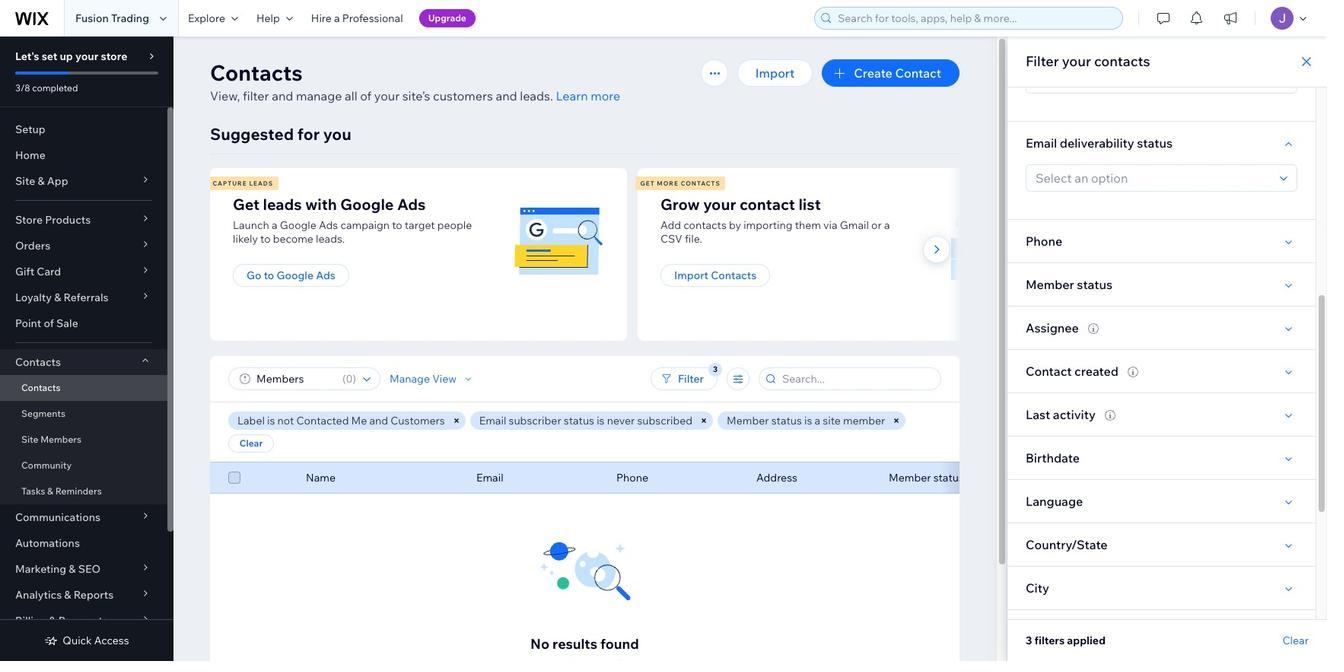 Task type: describe. For each thing, give the bounding box(es) containing it.
last
[[1026, 407, 1050, 422]]

found
[[600, 635, 639, 653]]

fusion
[[75, 11, 109, 25]]

manage
[[296, 88, 342, 103]]

gift card button
[[0, 259, 167, 285]]

language
[[1026, 494, 1083, 509]]

marketing & seo
[[15, 562, 101, 576]]

via
[[823, 218, 837, 232]]

contacts inside grow your contact list add contacts by importing them via gmail or a csv file.
[[684, 218, 726, 232]]

never
[[607, 414, 635, 428]]

import button
[[737, 59, 813, 87]]

1 select an option field from the top
[[1031, 67, 1275, 93]]

point of sale link
[[0, 310, 167, 336]]

contacts link
[[0, 375, 167, 401]]

country/state
[[1026, 537, 1108, 552]]

3 is from the left
[[804, 414, 812, 428]]

a inside get leads with google ads launch a google ads campaign to target people likely to become leads.
[[272, 218, 277, 232]]

email for email deliverability status
[[1026, 135, 1057, 151]]

upgrade button
[[419, 9, 475, 27]]

orders
[[15, 239, 50, 253]]

results
[[552, 635, 597, 653]]

professional
[[342, 11, 403, 25]]

people
[[437, 218, 472, 232]]

0 horizontal spatial clear button
[[228, 434, 274, 453]]

gift
[[15, 265, 34, 278]]

trading
[[111, 11, 149, 25]]

them
[[795, 218, 821, 232]]

segments
[[21, 408, 65, 419]]

0 vertical spatial member status
[[1026, 277, 1113, 292]]

grow your contact list add contacts by importing them via gmail or a csv file.
[[660, 195, 890, 246]]

go to google ads
[[247, 269, 335, 282]]

analytics & reports button
[[0, 582, 167, 608]]

payments
[[58, 614, 108, 628]]

all
[[345, 88, 357, 103]]

address
[[756, 471, 797, 485]]

analytics & reports
[[15, 588, 114, 602]]

sidebar element
[[0, 37, 173, 661]]

name
[[306, 471, 336, 485]]

campaign
[[340, 218, 390, 232]]

quick access button
[[44, 634, 129, 648]]

loyalty
[[15, 291, 52, 304]]

Unsaved view field
[[252, 368, 338, 390]]

access
[[94, 634, 129, 648]]

seo
[[78, 562, 101, 576]]

email deliverability status
[[1026, 135, 1173, 151]]

filter button
[[651, 368, 718, 390]]

created
[[1074, 364, 1118, 379]]

get
[[233, 195, 259, 214]]

site for site members
[[21, 434, 38, 445]]

marketing
[[15, 562, 66, 576]]

learn
[[556, 88, 588, 103]]

add
[[660, 218, 681, 232]]

contacts inside button
[[711, 269, 756, 282]]

leads
[[263, 195, 302, 214]]

0 horizontal spatial member
[[727, 414, 769, 428]]

grow
[[660, 195, 700, 214]]

1 horizontal spatial phone
[[1026, 234, 1062, 249]]

activity
[[1053, 407, 1096, 422]]

your inside grow your contact list add contacts by importing them via gmail or a csv file.
[[703, 195, 736, 214]]

app
[[47, 174, 68, 188]]

a left site
[[815, 414, 820, 428]]

store
[[15, 213, 43, 227]]

Search... field
[[778, 368, 936, 390]]

view
[[432, 372, 457, 386]]

0 vertical spatial google
[[340, 195, 394, 214]]

2 vertical spatial member
[[889, 471, 931, 485]]

applied
[[1067, 634, 1106, 648]]

0 vertical spatial ads
[[397, 195, 426, 214]]

home
[[15, 148, 45, 162]]

manage view button
[[390, 372, 475, 386]]

orders button
[[0, 233, 167, 259]]

or
[[871, 218, 882, 232]]

setup link
[[0, 116, 167, 142]]

contacts
[[681, 180, 720, 187]]

contact created
[[1026, 364, 1118, 379]]

members
[[40, 434, 81, 445]]

email subscriber status is never subscribed
[[479, 414, 692, 428]]

0 vertical spatial member
[[1026, 277, 1074, 292]]

no
[[530, 635, 549, 653]]

more
[[657, 180, 679, 187]]

member status is a site member
[[727, 414, 885, 428]]

ads inside button
[[316, 269, 335, 282]]

suggested for you
[[210, 124, 351, 144]]

0
[[346, 372, 353, 386]]

capture leads
[[213, 180, 273, 187]]

billing
[[15, 614, 47, 628]]

filters
[[1034, 634, 1065, 648]]

home link
[[0, 142, 167, 168]]

your inside contacts view, filter and manage all of your site's customers and leads. learn more
[[374, 88, 400, 103]]

of inside the sidebar element
[[44, 317, 54, 330]]

to left target
[[392, 218, 402, 232]]

customers
[[433, 88, 493, 103]]

site & app button
[[0, 168, 167, 194]]

tasks & reminders
[[21, 485, 102, 497]]

not
[[277, 414, 294, 428]]

analytics
[[15, 588, 62, 602]]

hire a professional
[[311, 11, 403, 25]]

importing
[[743, 218, 792, 232]]

view,
[[210, 88, 240, 103]]

& for analytics
[[64, 588, 71, 602]]

of inside contacts view, filter and manage all of your site's customers and leads. learn more
[[360, 88, 372, 103]]

manage view
[[390, 372, 457, 386]]



Task type: locate. For each thing, give the bounding box(es) containing it.
tasks & reminders link
[[0, 479, 167, 504]]

1 vertical spatial clear button
[[1283, 634, 1309, 648]]

1 horizontal spatial leads.
[[520, 88, 553, 103]]

1 vertical spatial site
[[21, 434, 38, 445]]

0 horizontal spatial contact
[[895, 65, 941, 81]]

1 horizontal spatial clear button
[[1283, 634, 1309, 648]]

is left never
[[597, 414, 605, 428]]

a inside 'link'
[[334, 11, 340, 25]]

0 vertical spatial of
[[360, 88, 372, 103]]

2 horizontal spatial member
[[1026, 277, 1074, 292]]

0 horizontal spatial phone
[[616, 471, 648, 485]]

contacts
[[210, 59, 303, 86], [711, 269, 756, 282], [15, 355, 61, 369], [21, 382, 60, 393]]

1 vertical spatial leads.
[[316, 232, 345, 246]]

get leads with google ads launch a google ads campaign to target people likely to become leads.
[[233, 195, 472, 246]]

0 vertical spatial import
[[755, 65, 795, 81]]

& inside billing & payments popup button
[[49, 614, 56, 628]]

0 horizontal spatial import
[[674, 269, 708, 282]]

0 horizontal spatial member status
[[889, 471, 964, 485]]

2 vertical spatial email
[[476, 471, 503, 485]]

1 vertical spatial of
[[44, 317, 54, 330]]

contact right create
[[895, 65, 941, 81]]

of
[[360, 88, 372, 103], [44, 317, 54, 330]]

suggested
[[210, 124, 294, 144]]

import contacts button
[[660, 264, 770, 287]]

let's set up your store
[[15, 49, 127, 63]]

1 vertical spatial import
[[674, 269, 708, 282]]

0 vertical spatial email
[[1026, 135, 1057, 151]]

list
[[798, 195, 821, 214]]

create
[[854, 65, 892, 81]]

0 vertical spatial clear button
[[228, 434, 274, 453]]

hire
[[311, 11, 332, 25]]

subscribed
[[637, 414, 692, 428]]

status
[[1137, 135, 1173, 151], [1077, 277, 1113, 292], [564, 414, 594, 428], [771, 414, 802, 428], [933, 471, 964, 485]]

import contacts
[[674, 269, 756, 282]]

1 horizontal spatial and
[[369, 414, 388, 428]]

clear for "clear" button to the bottom
[[1283, 634, 1309, 648]]

1 horizontal spatial is
[[597, 414, 605, 428]]

& inside loyalty & referrals popup button
[[54, 291, 61, 304]]

0 vertical spatial phone
[[1026, 234, 1062, 249]]

site down home
[[15, 174, 35, 188]]

let's
[[15, 49, 39, 63]]

store products button
[[0, 207, 167, 233]]

1 vertical spatial contacts
[[684, 218, 726, 232]]

of left sale
[[44, 317, 54, 330]]

and right filter
[[272, 88, 293, 103]]

& inside the tasks & reminders link
[[47, 485, 53, 497]]

site down segments at the left of the page
[[21, 434, 38, 445]]

1 horizontal spatial member
[[889, 471, 931, 485]]

a inside grow your contact list add contacts by importing them via gmail or a csv file.
[[884, 218, 890, 232]]

a right hire
[[334, 11, 340, 25]]

& right tasks
[[47, 485, 53, 497]]

tasks
[[21, 485, 45, 497]]

1 vertical spatial member
[[727, 414, 769, 428]]

1 vertical spatial phone
[[616, 471, 648, 485]]

to right likely
[[260, 232, 271, 246]]

referrals
[[64, 291, 109, 304]]

your inside the sidebar element
[[75, 49, 98, 63]]

billing & payments
[[15, 614, 108, 628]]

1 vertical spatial select an option field
[[1031, 165, 1275, 191]]

ads down with
[[319, 218, 338, 232]]

& left reports
[[64, 588, 71, 602]]

label
[[237, 414, 265, 428]]

member
[[843, 414, 885, 428]]

ads
[[397, 195, 426, 214], [319, 218, 338, 232], [316, 269, 335, 282]]

site inside dropdown button
[[15, 174, 35, 188]]

google down leads
[[280, 218, 316, 232]]

0 vertical spatial site
[[15, 174, 35, 188]]

filter for filter your contacts
[[1026, 53, 1059, 70]]

billing & payments button
[[0, 608, 167, 634]]

a right the "or" on the right
[[884, 218, 890, 232]]

google up the campaign
[[340, 195, 394, 214]]

card
[[37, 265, 61, 278]]

to right go
[[264, 269, 274, 282]]

1 vertical spatial email
[[479, 414, 506, 428]]

& inside "analytics & reports" dropdown button
[[64, 588, 71, 602]]

quick access
[[63, 634, 129, 648]]

city
[[1026, 581, 1049, 596]]

gmail
[[840, 218, 869, 232]]

contact inside create contact "button"
[[895, 65, 941, 81]]

loyalty & referrals
[[15, 291, 109, 304]]

site & app
[[15, 174, 68, 188]]

launch
[[233, 218, 269, 232]]

1 vertical spatial ads
[[319, 218, 338, 232]]

to inside button
[[264, 269, 274, 282]]

segments link
[[0, 401, 167, 427]]

0 vertical spatial leads.
[[520, 88, 553, 103]]

more
[[591, 88, 620, 103]]

you
[[323, 124, 351, 144]]

of right the all
[[360, 88, 372, 103]]

filter for filter
[[678, 372, 704, 386]]

& for billing
[[49, 614, 56, 628]]

2 is from the left
[[597, 414, 605, 428]]

1 horizontal spatial contact
[[1026, 364, 1072, 379]]

0 horizontal spatial is
[[267, 414, 275, 428]]

label is not contacted me and customers
[[237, 414, 445, 428]]

email
[[1026, 135, 1057, 151], [479, 414, 506, 428], [476, 471, 503, 485]]

0 vertical spatial filter
[[1026, 53, 1059, 70]]

2 horizontal spatial is
[[804, 414, 812, 428]]

go
[[247, 269, 261, 282]]

0 horizontal spatial contacts
[[684, 218, 726, 232]]

& for tasks
[[47, 485, 53, 497]]

become
[[273, 232, 313, 246]]

likely
[[233, 232, 258, 246]]

& for marketing
[[69, 562, 76, 576]]

0 vertical spatial clear
[[240, 438, 263, 449]]

target
[[405, 218, 435, 232]]

products
[[45, 213, 91, 227]]

1 horizontal spatial clear
[[1283, 634, 1309, 648]]

)
[[353, 372, 356, 386]]

site
[[823, 414, 841, 428]]

setup
[[15, 123, 45, 136]]

clear inside "clear" button
[[240, 438, 263, 449]]

get
[[640, 180, 655, 187]]

email for email subscriber status is never subscribed
[[479, 414, 506, 428]]

leads. inside contacts view, filter and manage all of your site's customers and leads. learn more
[[520, 88, 553, 103]]

2 horizontal spatial and
[[496, 88, 517, 103]]

clear button
[[228, 434, 274, 453], [1283, 634, 1309, 648]]

contacts up segments at the left of the page
[[21, 382, 60, 393]]

0 horizontal spatial clear
[[240, 438, 263, 449]]

contact down assignee
[[1026, 364, 1072, 379]]

Select an option field
[[1031, 67, 1275, 93], [1031, 165, 1275, 191]]

1 horizontal spatial of
[[360, 88, 372, 103]]

( 0 )
[[342, 372, 356, 386]]

& inside marketing & seo popup button
[[69, 562, 76, 576]]

0 vertical spatial contact
[[895, 65, 941, 81]]

site for site & app
[[15, 174, 35, 188]]

1 is from the left
[[267, 414, 275, 428]]

0 horizontal spatial leads.
[[316, 232, 345, 246]]

list containing get leads with google ads
[[208, 168, 1061, 341]]

ads down get leads with google ads launch a google ads campaign to target people likely to become leads.
[[316, 269, 335, 282]]

capture
[[213, 180, 247, 187]]

0 horizontal spatial and
[[272, 88, 293, 103]]

completed
[[32, 82, 78, 94]]

& left seo
[[69, 562, 76, 576]]

deliverability
[[1060, 135, 1134, 151]]

is left site
[[804, 414, 812, 428]]

birthdate
[[1026, 450, 1080, 466]]

list
[[208, 168, 1061, 341]]

contacts down by
[[711, 269, 756, 282]]

3/8 completed
[[15, 82, 78, 94]]

ads up target
[[397, 195, 426, 214]]

1 vertical spatial google
[[280, 218, 316, 232]]

quick
[[63, 634, 92, 648]]

& for site
[[38, 174, 45, 188]]

2 vertical spatial google
[[277, 269, 314, 282]]

0 vertical spatial contacts
[[1094, 53, 1150, 70]]

automations link
[[0, 530, 167, 556]]

import for import
[[755, 65, 795, 81]]

filter inside button
[[678, 372, 704, 386]]

store
[[101, 49, 127, 63]]

site's
[[402, 88, 430, 103]]

import inside list
[[674, 269, 708, 282]]

None checkbox
[[228, 469, 240, 487]]

1 vertical spatial clear
[[1283, 634, 1309, 648]]

leads. down with
[[316, 232, 345, 246]]

me
[[351, 414, 367, 428]]

& for loyalty
[[54, 291, 61, 304]]

Search for tools, apps, help & more... field
[[833, 8, 1118, 29]]

learn more button
[[556, 87, 620, 105]]

0 horizontal spatial of
[[44, 317, 54, 330]]

1 horizontal spatial import
[[755, 65, 795, 81]]

a down leads
[[272, 218, 277, 232]]

member
[[1026, 277, 1074, 292], [727, 414, 769, 428], [889, 471, 931, 485]]

contacts up filter
[[210, 59, 303, 86]]

2 vertical spatial ads
[[316, 269, 335, 282]]

1 horizontal spatial member status
[[1026, 277, 1113, 292]]

reports
[[74, 588, 114, 602]]

google inside button
[[277, 269, 314, 282]]

0 horizontal spatial filter
[[678, 372, 704, 386]]

2 select an option field from the top
[[1031, 165, 1275, 191]]

for
[[297, 124, 320, 144]]

set
[[42, 49, 57, 63]]

leads. inside get leads with google ads launch a google ads campaign to target people likely to become leads.
[[316, 232, 345, 246]]

contacts inside contacts view, filter and manage all of your site's customers and leads. learn more
[[210, 59, 303, 86]]

clear for the leftmost "clear" button
[[240, 438, 263, 449]]

google down become
[[277, 269, 314, 282]]

and right me
[[369, 414, 388, 428]]

point
[[15, 317, 41, 330]]

by
[[729, 218, 741, 232]]

& right loyalty
[[54, 291, 61, 304]]

import for import contacts
[[674, 269, 708, 282]]

0 vertical spatial select an option field
[[1031, 67, 1275, 93]]

customers
[[391, 414, 445, 428]]

is left the not
[[267, 414, 275, 428]]

& right billing
[[49, 614, 56, 628]]

gift card
[[15, 265, 61, 278]]

site members
[[21, 434, 81, 445]]

communications button
[[0, 504, 167, 530]]

1 horizontal spatial filter
[[1026, 53, 1059, 70]]

& inside "site & app" dropdown button
[[38, 174, 45, 188]]

and right customers
[[496, 88, 517, 103]]

phone
[[1026, 234, 1062, 249], [616, 471, 648, 485]]

1 vertical spatial contact
[[1026, 364, 1072, 379]]

1 vertical spatial filter
[[678, 372, 704, 386]]

& left app
[[38, 174, 45, 188]]

leads. left learn
[[520, 88, 553, 103]]

contacts inside dropdown button
[[15, 355, 61, 369]]

1 vertical spatial member status
[[889, 471, 964, 485]]

last activity
[[1026, 407, 1096, 422]]

automations
[[15, 536, 80, 550]]

3/8
[[15, 82, 30, 94]]

contacts down point of sale
[[15, 355, 61, 369]]

1 horizontal spatial contacts
[[1094, 53, 1150, 70]]



Task type: vqa. For each thing, say whether or not it's contained in the screenshot.
Sidebar element
yes



